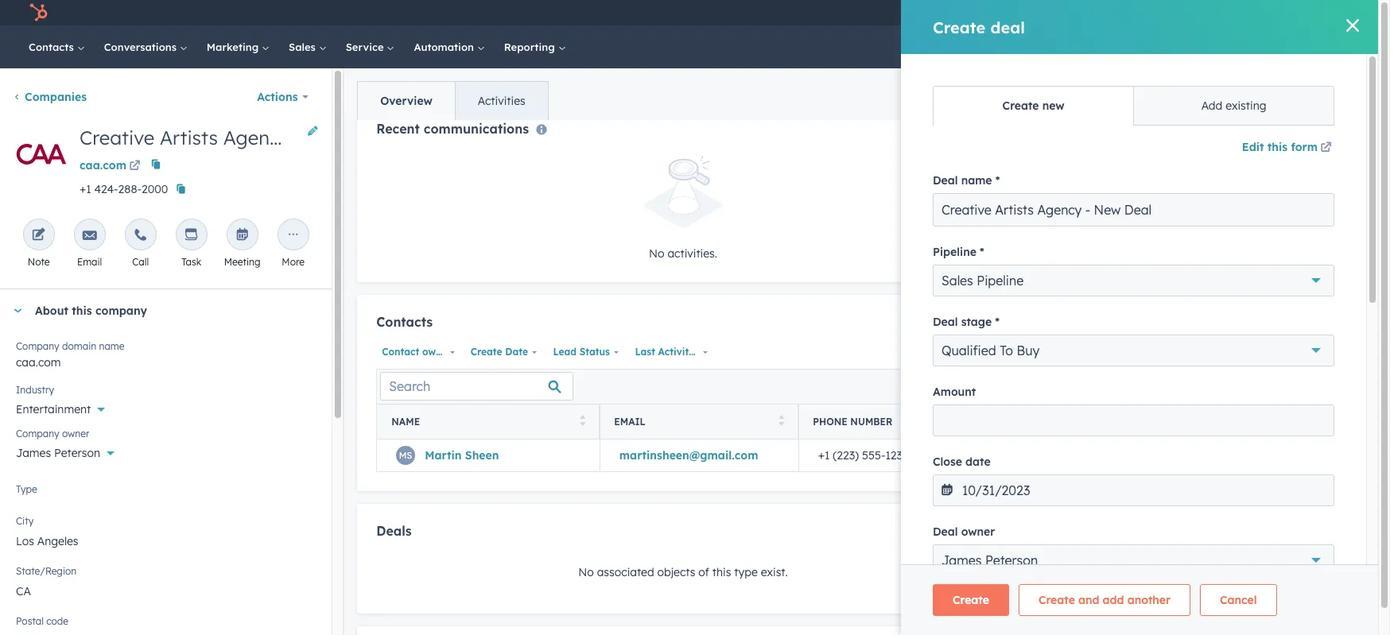 Task type: locate. For each thing, give the bounding box(es) containing it.
(223) inside button
[[1077, 183, 1104, 197]]

calling icon image
[[1045, 6, 1060, 21]]

2 company from the top
[[16, 428, 59, 440]]

link opens in a new window image
[[129, 161, 140, 173]]

+1 (223) 555-1235
[[1061, 183, 1157, 197], [818, 449, 909, 463]]

0 horizontal spatial martin sheen link
[[425, 449, 499, 463]]

deals
[[376, 523, 412, 539]]

+ for first + add button from the top
[[1319, 83, 1325, 97]]

payments up hubspot
[[1143, 495, 1195, 509]]

view associated contacts link
[[1051, 218, 1192, 237]]

owner up peterson
[[62, 428, 89, 440]]

2 press to sort. element from the left
[[779, 416, 785, 429]]

0 horizontal spatial contacts
[[29, 41, 77, 53]]

martinsheen@gmail.com link
[[620, 449, 758, 463]]

marketplaces image
[[1079, 7, 1093, 21]]

0 vertical spatial contacts
[[29, 41, 77, 53]]

0 horizontal spatial no
[[579, 566, 594, 580]]

0 vertical spatial + add
[[1319, 83, 1351, 97]]

+ add button
[[1319, 80, 1351, 99], [1319, 269, 1351, 288]]

this for track the customer requests associated with this record.
[[1287, 410, 1306, 424]]

1 horizontal spatial 555-
[[1108, 183, 1132, 197]]

1 vertical spatial track
[[1051, 410, 1079, 424]]

0 horizontal spatial email
[[77, 256, 102, 268]]

company for company owner
[[16, 428, 59, 440]]

1 track from the top
[[1051, 305, 1079, 320]]

555- up view associated contacts link
[[1108, 183, 1132, 197]]

associated for payments
[[1198, 495, 1255, 509]]

0 vertical spatial track
[[1051, 305, 1079, 320]]

james peterson image
[[1199, 6, 1213, 20]]

1 vertical spatial with
[[1262, 410, 1284, 424]]

set
[[1163, 550, 1177, 562]]

+1 down phone
[[818, 449, 830, 463]]

name
[[99, 340, 125, 352]]

associated inside collect and track payments associated with this company using hubspot payments.
[[1198, 495, 1255, 509]]

+1 (223) 555-1235 down number
[[818, 449, 909, 463]]

0 vertical spatial 555-
[[1108, 183, 1132, 197]]

the left customer
[[1082, 410, 1099, 424]]

press to sort. image
[[779, 416, 785, 427]]

company
[[16, 340, 59, 352], [16, 428, 59, 440]]

0 vertical spatial company
[[95, 304, 147, 318]]

track
[[1051, 305, 1079, 320], [1051, 410, 1079, 424]]

search image
[[1345, 41, 1356, 53]]

2000
[[142, 182, 168, 196]]

0 vertical spatial + add button
[[1319, 80, 1351, 99]]

no associated objects of this type exist.
[[579, 566, 788, 580]]

1 press to sort. element from the left
[[580, 416, 586, 429]]

1 vertical spatial 555-
[[862, 449, 886, 463]]

owner inside contact owner popup button
[[422, 346, 452, 358]]

customer
[[1102, 410, 1151, 424]]

caa.com up 424- on the left top of page
[[80, 158, 127, 173]]

martin down contacts (1)
[[1061, 124, 1098, 138]]

about this company
[[35, 304, 147, 318]]

with inside track the revenue opportunities associated with this record.
[[1280, 305, 1302, 320]]

1 vertical spatial record.
[[1309, 410, 1345, 424]]

last activity date
[[635, 346, 721, 358]]

martin sheen link down search search field in the bottom of the page
[[425, 449, 499, 463]]

the
[[1082, 305, 1099, 320], [1082, 410, 1099, 424]]

state/region
[[16, 566, 77, 578]]

company up james
[[16, 428, 59, 440]]

0 vertical spatial with
[[1280, 305, 1302, 320]]

caret image left attachments
[[1048, 608, 1057, 612]]

1 + from the top
[[1319, 83, 1325, 97]]

sheen down search search field in the bottom of the page
[[465, 449, 499, 463]]

2 track from the top
[[1051, 410, 1079, 424]]

payments (0)
[[1070, 461, 1144, 475]]

meeting image
[[235, 228, 249, 243]]

company inside dropdown button
[[95, 304, 147, 318]]

agency
[[223, 126, 290, 150]]

1 vertical spatial + add
[[1319, 271, 1351, 286]]

associated left objects
[[597, 566, 654, 580]]

martin sheen down search search field in the bottom of the page
[[425, 449, 499, 463]]

owner
[[422, 346, 452, 358], [62, 428, 89, 440]]

record.
[[1051, 325, 1087, 339], [1309, 410, 1345, 424]]

2 horizontal spatial +1
[[1061, 183, 1074, 197]]

more image
[[286, 228, 300, 243]]

status
[[580, 346, 610, 358]]

contact
[[382, 346, 419, 358]]

0 vertical spatial 1235
[[1132, 183, 1157, 197]]

more
[[282, 256, 305, 268]]

1 horizontal spatial 1235
[[1132, 183, 1157, 197]]

2 horizontal spatial contacts
[[1070, 83, 1119, 97]]

track up payments
[[1051, 410, 1079, 424]]

associated
[[1081, 220, 1141, 235], [1220, 305, 1277, 320], [1202, 410, 1259, 424], [1198, 495, 1255, 509], [597, 566, 654, 580]]

+1 up view
[[1061, 183, 1074, 197]]

0 horizontal spatial caret image
[[13, 309, 22, 313]]

0 vertical spatial martin sheen
[[1061, 124, 1135, 138]]

associated right opportunities
[[1220, 305, 1277, 320]]

martin sheen link
[[1061, 124, 1135, 138], [425, 449, 499, 463]]

contacts link
[[19, 25, 94, 68]]

using
[[1103, 514, 1131, 528]]

recent
[[376, 121, 420, 137]]

associated right requests
[[1202, 410, 1259, 424]]

1 horizontal spatial date
[[698, 346, 721, 358]]

reporting
[[504, 41, 558, 53]]

1 horizontal spatial press to sort. element
[[779, 416, 785, 429]]

press to sort. element down lead status "popup button" on the left bottom of the page
[[580, 416, 586, 429]]

1 the from the top
[[1082, 305, 1099, 320]]

date right create
[[505, 346, 528, 358]]

(223) up view
[[1077, 183, 1104, 197]]

postal
[[16, 616, 44, 628]]

name
[[392, 416, 420, 428]]

payments.
[[1184, 514, 1238, 528]]

contacts for contacts (1)
[[1070, 83, 1119, 97]]

contacts for contacts link
[[29, 41, 77, 53]]

1 vertical spatial add button
[[937, 524, 990, 544]]

caret image inside about this company dropdown button
[[13, 309, 22, 313]]

0 horizontal spatial owner
[[62, 428, 89, 440]]

1 vertical spatial +1 (223) 555-1235
[[818, 449, 909, 463]]

caret image for attachments
[[1048, 608, 1057, 612]]

contacts inside dropdown button
[[1070, 83, 1119, 97]]

+1
[[80, 182, 91, 196], [1061, 183, 1074, 197], [818, 449, 830, 463]]

associated up payments.
[[1198, 495, 1255, 509]]

1 vertical spatial email
[[614, 416, 646, 428]]

1 company from the top
[[16, 340, 59, 352]]

1 vertical spatial + add button
[[1319, 269, 1351, 288]]

0 vertical spatial owner
[[422, 346, 452, 358]]

0 horizontal spatial date
[[505, 346, 528, 358]]

0 vertical spatial add button
[[937, 315, 990, 335]]

caa.com inside 'link'
[[80, 158, 127, 173]]

contacts (1)
[[1070, 83, 1137, 97]]

0 horizontal spatial martin sheen
[[425, 449, 499, 463]]

companies
[[25, 90, 87, 104]]

2 vertical spatial with
[[1258, 495, 1280, 509]]

help image
[[1112, 7, 1127, 21]]

creative
[[80, 126, 154, 150]]

caa.com link
[[80, 153, 143, 177]]

martin down search search field in the bottom of the page
[[425, 449, 462, 463]]

provation design studio button
[[1189, 0, 1358, 25]]

0 vertical spatial no
[[649, 247, 665, 261]]

1 vertical spatial no
[[579, 566, 594, 580]]

2 add button from the top
[[937, 524, 990, 544]]

0 vertical spatial email
[[77, 256, 102, 268]]

2 date from the left
[[698, 346, 721, 358]]

date right the activity
[[698, 346, 721, 358]]

caa.com up industry
[[16, 356, 61, 370]]

this inside collect and track payments associated with this company using hubspot payments.
[[1283, 495, 1302, 509]]

0 vertical spatial sheen
[[1101, 124, 1135, 138]]

upgrade
[[978, 8, 1023, 21]]

company up name
[[95, 304, 147, 318]]

2 + add button from the top
[[1319, 269, 1351, 288]]

this inside track the revenue opportunities associated with this record.
[[1305, 305, 1324, 320]]

0 vertical spatial martin sheen link
[[1061, 124, 1135, 138]]

communications
[[424, 121, 529, 137]]

0 horizontal spatial caa.com
[[16, 356, 61, 370]]

1 vertical spatial martin
[[425, 449, 462, 463]]

track inside track the revenue opportunities associated with this record.
[[1051, 305, 1079, 320]]

1 horizontal spatial (223)
[[1077, 183, 1104, 197]]

no inside alert
[[649, 247, 665, 261]]

1 vertical spatial 1235
[[886, 449, 909, 463]]

caret image inside attachments dropdown button
[[1048, 608, 1057, 612]]

navigation
[[357, 81, 549, 121]]

0 vertical spatial record.
[[1051, 325, 1087, 339]]

actions button
[[247, 81, 319, 113]]

2 the from the top
[[1082, 410, 1099, 424]]

company
[[95, 304, 147, 318], [1051, 514, 1100, 528]]

2 + add from the top
[[1319, 271, 1351, 286]]

State/Region text field
[[16, 575, 316, 607]]

company down collect
[[1051, 514, 1100, 528]]

industry
[[16, 384, 54, 396]]

company inside company domain name caa.com
[[16, 340, 59, 352]]

1 vertical spatial company
[[16, 428, 59, 440]]

0 horizontal spatial press to sort. element
[[580, 416, 586, 429]]

note
[[28, 256, 50, 268]]

1 vertical spatial +
[[1319, 271, 1325, 286]]

automation link
[[404, 25, 495, 68]]

sheen down (1)
[[1101, 124, 1135, 138]]

associated for requests
[[1202, 410, 1259, 424]]

overview
[[380, 94, 433, 108]]

1 vertical spatial caa.com
[[16, 356, 61, 370]]

objects
[[658, 566, 696, 580]]

0 horizontal spatial record.
[[1051, 325, 1087, 339]]

add button
[[937, 315, 990, 335], [937, 524, 990, 544]]

caa.com
[[80, 158, 127, 173], [16, 356, 61, 370]]

company inside collect and track payments associated with this company using hubspot payments.
[[1051, 514, 1100, 528]]

notifications image
[[1166, 7, 1180, 21]]

555- down number
[[862, 449, 886, 463]]

(223) down phone number
[[833, 449, 859, 463]]

1 horizontal spatial +1 (223) 555-1235
[[1061, 183, 1157, 197]]

1 vertical spatial contacts
[[1070, 83, 1119, 97]]

555-
[[1108, 183, 1132, 197], [862, 449, 886, 463]]

555- inside button
[[1108, 183, 1132, 197]]

1 horizontal spatial caret image
[[1048, 608, 1057, 612]]

with inside collect and track payments associated with this company using hubspot payments.
[[1258, 495, 1280, 509]]

owner right contact
[[422, 346, 452, 358]]

0 vertical spatial payments
[[1143, 495, 1195, 509]]

phone number
[[813, 416, 893, 428]]

contacts up contact
[[376, 314, 433, 330]]

design
[[1266, 6, 1300, 19]]

associated down +1 (223) 555-1235 button
[[1081, 220, 1141, 235]]

payments right up
[[1194, 550, 1239, 562]]

service
[[346, 41, 387, 53]]

about
[[35, 304, 68, 318]]

0 horizontal spatial +1
[[80, 182, 91, 196]]

Postal code text field
[[16, 625, 316, 636]]

1235 up view associated contacts link
[[1132, 183, 1157, 197]]

1 horizontal spatial sheen
[[1101, 124, 1135, 138]]

associated inside track the revenue opportunities associated with this record.
[[1220, 305, 1277, 320]]

1 vertical spatial martin sheen link
[[425, 449, 499, 463]]

the left revenue
[[1082, 305, 1099, 320]]

email right press to sort. image
[[614, 416, 646, 428]]

menu
[[950, 0, 1360, 25]]

+1 424-288-2000
[[80, 182, 168, 196]]

0 vertical spatial company
[[16, 340, 59, 352]]

1235
[[1132, 183, 1157, 197], [886, 449, 909, 463]]

0 vertical spatial (223)
[[1077, 183, 1104, 197]]

0 vertical spatial the
[[1082, 305, 1099, 320]]

1 horizontal spatial owner
[[422, 346, 452, 358]]

the inside track the revenue opportunities associated with this record.
[[1082, 305, 1099, 320]]

edit button
[[13, 126, 70, 189]]

note image
[[32, 228, 46, 243]]

email down email image
[[77, 256, 102, 268]]

martin sheen down contacts (1)
[[1061, 124, 1135, 138]]

martin sheen link for view associated contacts
[[1061, 124, 1135, 138]]

conversations link
[[94, 25, 197, 68]]

1 vertical spatial the
[[1082, 410, 1099, 424]]

0 vertical spatial caret image
[[13, 309, 22, 313]]

contacts down hubspot link
[[29, 41, 77, 53]]

add button for contacts
[[937, 315, 990, 335]]

james
[[16, 446, 51, 461]]

press to sort. element for email
[[779, 416, 785, 429]]

hubspot image
[[29, 3, 48, 22]]

record. inside track the revenue opportunities associated with this record.
[[1051, 325, 1087, 339]]

opportunities
[[1146, 305, 1216, 320]]

no for no activities.
[[649, 247, 665, 261]]

+ add
[[1319, 83, 1351, 97], [1319, 271, 1351, 286]]

+1 left 424- on the left top of page
[[80, 182, 91, 196]]

1 horizontal spatial martin sheen link
[[1061, 124, 1135, 138]]

add
[[1329, 83, 1351, 97], [1329, 271, 1351, 286], [962, 319, 980, 331], [962, 528, 980, 540]]

1235 down number
[[886, 449, 909, 463]]

1 horizontal spatial company
[[1051, 514, 1100, 528]]

caret image for about this company
[[13, 309, 22, 313]]

martin sheen link down contacts (1)
[[1061, 124, 1135, 138]]

1 horizontal spatial martin
[[1061, 124, 1098, 138]]

0 horizontal spatial +1 (223) 555-1235
[[818, 449, 909, 463]]

press to sort. element left phone
[[779, 416, 785, 429]]

menu containing provation design studio
[[950, 0, 1360, 25]]

caret image left about at the left
[[13, 309, 22, 313]]

track left revenue
[[1051, 305, 1079, 320]]

company down about at the left
[[16, 340, 59, 352]]

1 vertical spatial caret image
[[1048, 608, 1057, 612]]

marketing
[[207, 41, 262, 53]]

overview link
[[358, 82, 455, 120]]

company owner
[[16, 428, 89, 440]]

email image
[[82, 228, 97, 243]]

0 vertical spatial caa.com
[[80, 158, 127, 173]]

0 vertical spatial +
[[1319, 83, 1325, 97]]

1 horizontal spatial no
[[649, 247, 665, 261]]

1 horizontal spatial caa.com
[[80, 158, 127, 173]]

1 vertical spatial company
[[1051, 514, 1100, 528]]

0 horizontal spatial sheen
[[465, 449, 499, 463]]

caret image
[[13, 309, 22, 313], [1048, 608, 1057, 612]]

contacts left (1)
[[1070, 83, 1119, 97]]

1 vertical spatial sheen
[[465, 449, 499, 463]]

1 vertical spatial owner
[[62, 428, 89, 440]]

1 horizontal spatial martin sheen
[[1061, 124, 1135, 138]]

2 + from the top
[[1319, 271, 1325, 286]]

about this company button
[[0, 290, 316, 333]]

1 add button from the top
[[937, 315, 990, 335]]

0 horizontal spatial martin
[[425, 449, 462, 463]]

1 vertical spatial (223)
[[833, 449, 859, 463]]

contacts
[[1144, 220, 1192, 235]]

1 horizontal spatial record.
[[1309, 410, 1345, 424]]

+1 inside +1 (223) 555-1235 button
[[1061, 183, 1074, 197]]

2 vertical spatial contacts
[[376, 314, 433, 330]]

0 horizontal spatial company
[[95, 304, 147, 318]]

meeting
[[224, 256, 261, 268]]

+1 (223) 555-1235 up view associated contacts link
[[1061, 183, 1157, 197]]

424-
[[94, 182, 118, 196]]

press to sort. element
[[580, 416, 586, 429], [779, 416, 785, 429]]



Task type: describe. For each thing, give the bounding box(es) containing it.
call
[[132, 256, 149, 268]]

search button
[[1337, 33, 1364, 60]]

settings image
[[1139, 7, 1153, 21]]

link opens in a new window image
[[129, 158, 140, 177]]

automation
[[414, 41, 477, 53]]

service link
[[336, 25, 404, 68]]

company domain name caa.com
[[16, 340, 125, 370]]

view
[[1051, 220, 1078, 235]]

contact owner button
[[376, 342, 459, 363]]

payments inside collect and track payments associated with this company using hubspot payments.
[[1143, 495, 1195, 509]]

entertainment
[[16, 403, 91, 417]]

this inside dropdown button
[[72, 304, 92, 318]]

press to sort. element for name
[[580, 416, 586, 429]]

1235 inside button
[[1132, 183, 1157, 197]]

1 horizontal spatial email
[[614, 416, 646, 428]]

sales
[[289, 41, 319, 53]]

companies link
[[13, 90, 87, 104]]

press to sort. image
[[580, 416, 586, 427]]

create
[[471, 346, 502, 358]]

track the customer requests associated with this record.
[[1051, 410, 1345, 424]]

help button
[[1106, 0, 1133, 25]]

domain
[[62, 340, 96, 352]]

hubspot link
[[19, 3, 60, 22]]

revenue
[[1102, 305, 1143, 320]]

Search search field
[[380, 373, 574, 401]]

call image
[[133, 228, 148, 243]]

sales link
[[279, 25, 336, 68]]

activity
[[658, 346, 695, 358]]

1 date from the left
[[505, 346, 528, 358]]

0 vertical spatial +1 (223) 555-1235
[[1061, 183, 1157, 197]]

1 + add from the top
[[1319, 83, 1351, 97]]

activities
[[478, 94, 526, 108]]

navigation containing overview
[[357, 81, 549, 121]]

last activity date button
[[630, 342, 721, 363]]

collect and track payments associated with this company using hubspot payments.
[[1051, 495, 1302, 528]]

with for track the customer requests associated with this record.
[[1262, 410, 1284, 424]]

postal code
[[16, 616, 68, 628]]

activities link
[[455, 82, 548, 120]]

record. for track the customer requests associated with this record.
[[1309, 410, 1345, 424]]

+ for second + add button
[[1319, 271, 1325, 286]]

set up payments link
[[1149, 543, 1252, 569]]

company for company domain name caa.com
[[16, 340, 59, 352]]

conversations
[[104, 41, 180, 53]]

city
[[16, 515, 34, 527]]

contacts (1) button
[[1035, 68, 1312, 111]]

caa.com inside company domain name caa.com
[[16, 356, 61, 370]]

set up payments
[[1163, 550, 1239, 562]]

no for no associated objects of this type exist.
[[579, 566, 594, 580]]

upgrade image
[[961, 7, 975, 21]]

owner for contact owner
[[422, 346, 452, 358]]

james peterson
[[16, 446, 100, 461]]

james peterson button
[[16, 438, 316, 464]]

associated for opportunities
[[1220, 305, 1277, 320]]

notifications button
[[1159, 0, 1186, 25]]

1 horizontal spatial contacts
[[376, 314, 433, 330]]

recent communications
[[376, 121, 529, 137]]

martin sheen link for martinsheen@gmail.com
[[425, 449, 499, 463]]

the for customer
[[1082, 410, 1099, 424]]

provation
[[1216, 6, 1263, 19]]

0 horizontal spatial (223)
[[833, 449, 859, 463]]

1 vertical spatial martin sheen
[[425, 449, 499, 463]]

0 horizontal spatial 555-
[[862, 449, 886, 463]]

last
[[635, 346, 655, 358]]

this for track the revenue opportunities associated with this record.
[[1305, 305, 1324, 320]]

record. for track the revenue opportunities associated with this record.
[[1051, 325, 1087, 339]]

reporting link
[[495, 25, 576, 68]]

code
[[46, 616, 68, 628]]

lead status button
[[548, 342, 623, 363]]

City text field
[[16, 525, 316, 557]]

creative artists agency
[[80, 126, 290, 150]]

of
[[699, 566, 710, 580]]

task image
[[184, 228, 199, 243]]

(1)
[[1123, 83, 1137, 97]]

1 horizontal spatial +1
[[818, 449, 830, 463]]

contact owner
[[382, 346, 452, 358]]

studio
[[1303, 6, 1334, 19]]

number
[[851, 416, 893, 428]]

activities.
[[668, 247, 718, 261]]

no activities. alert
[[376, 156, 990, 263]]

entertainment button
[[16, 394, 316, 420]]

0 horizontal spatial 1235
[[886, 449, 909, 463]]

view associated contacts
[[1051, 220, 1192, 235]]

Search HubSpot search field
[[1155, 33, 1350, 60]]

marketplaces button
[[1069, 0, 1103, 25]]

actions
[[257, 90, 298, 104]]

(0)
[[1128, 461, 1144, 475]]

up
[[1180, 550, 1191, 562]]

+1 (223) 555-1235 button
[[1061, 181, 1157, 200]]

track for track the revenue opportunities associated with this record.
[[1051, 305, 1079, 320]]

with for collect and track payments associated with this company using hubspot payments.
[[1258, 495, 1280, 509]]

task
[[181, 256, 201, 268]]

no activities.
[[649, 247, 718, 261]]

the for revenue
[[1082, 305, 1099, 320]]

exist.
[[761, 566, 788, 580]]

0 vertical spatial martin
[[1061, 124, 1098, 138]]

payments
[[1070, 461, 1125, 475]]

and
[[1089, 495, 1109, 509]]

hubspot
[[1134, 514, 1180, 528]]

requests
[[1154, 410, 1199, 424]]

create date
[[471, 346, 528, 358]]

settings link
[[1136, 4, 1156, 21]]

add button for deals
[[937, 524, 990, 544]]

peterson
[[54, 446, 100, 461]]

track
[[1113, 495, 1139, 509]]

artists
[[160, 126, 218, 150]]

attachments
[[1070, 603, 1141, 617]]

calling icon button
[[1039, 2, 1066, 23]]

1 vertical spatial payments
[[1194, 550, 1239, 562]]

track for track the customer requests associated with this record.
[[1051, 410, 1079, 424]]

owner for company owner
[[62, 428, 89, 440]]

lead
[[553, 346, 577, 358]]

with for track the revenue opportunities associated with this record.
[[1280, 305, 1302, 320]]

this for collect and track payments associated with this company using hubspot payments.
[[1283, 495, 1302, 509]]

collect
[[1051, 495, 1086, 509]]

marketing link
[[197, 25, 279, 68]]

1 + add button from the top
[[1319, 80, 1351, 99]]

martinsheen@gmail.com
[[620, 449, 758, 463]]



Task type: vqa. For each thing, say whether or not it's contained in the screenshot.
Press To Sort. element associated with Name
yes



